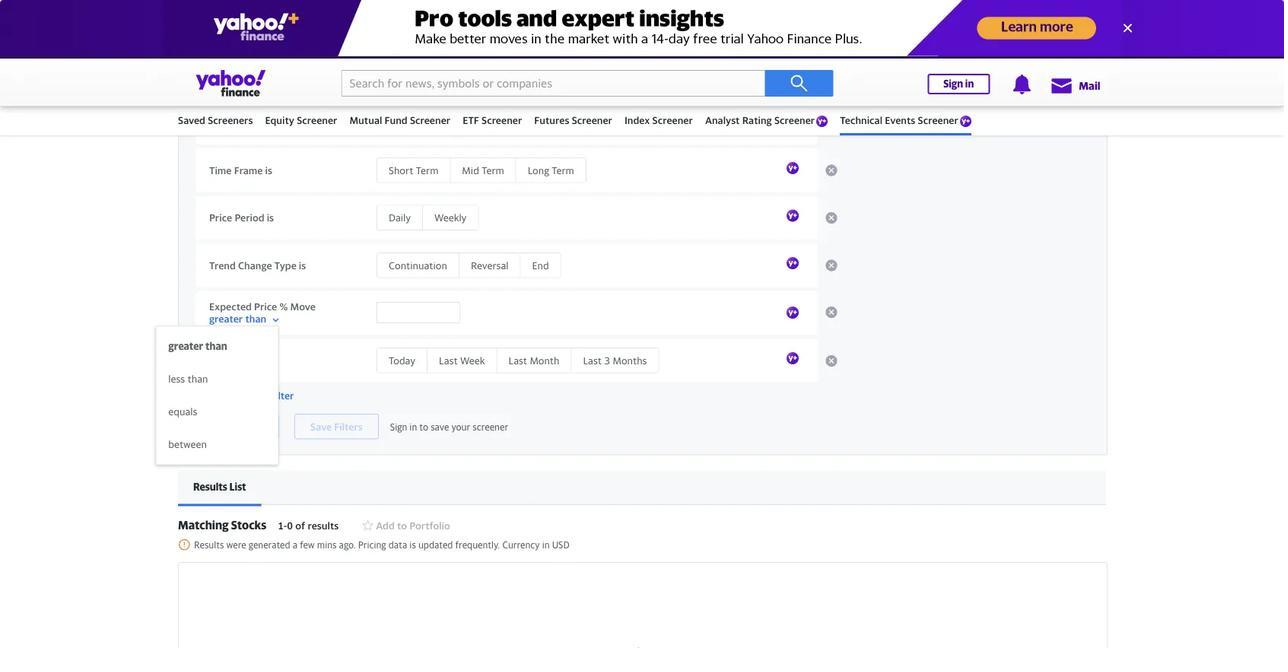 Task type: describe. For each thing, give the bounding box(es) containing it.
pattern name is
[[209, 69, 286, 81]]

in for sign in
[[966, 78, 975, 90]]

outlook is
[[209, 117, 256, 128]]

currency
[[503, 540, 540, 550]]

remove expected price % move image
[[826, 306, 838, 318]]

yahoo for yahoo finance plus
[[584, 83, 613, 95]]

remove event date image
[[826, 355, 838, 367]]

markets
[[420, 83, 459, 95]]

6 screener from the left
[[775, 114, 815, 126]]

sign in to save your screener
[[390, 422, 509, 432]]

list
[[230, 482, 246, 493]]

market cap (intraday)
[[209, 23, 310, 35]]

continuation
[[389, 259, 447, 271]]

my portfolio link
[[339, 73, 397, 102]]

screener results element
[[163, 471, 1122, 649]]

sign in link
[[928, 74, 991, 94]]

add for add another filter
[[212, 390, 230, 402]]

notifications image
[[1013, 75, 1032, 94]]

finance link
[[175, 44, 210, 56]]

yahoo finance invest link
[[780, 73, 879, 102]]

results for results list
[[193, 482, 227, 493]]

1 horizontal spatial pattern
[[419, 70, 452, 82]]

1 vertical spatial greater than
[[168, 341, 227, 353]]

1 horizontal spatial greater
[[209, 313, 243, 325]]

data
[[389, 540, 407, 550]]

save filters
[[311, 421, 363, 433]]

today button
[[378, 349, 428, 373]]

sign in
[[944, 78, 975, 90]]

mid cap
[[456, 23, 493, 35]]

yahoo finance premium logo image for technical events screener
[[961, 116, 972, 127]]

small cap button
[[378, 17, 445, 41]]

last week button
[[428, 349, 497, 373]]

mutual fund screener
[[350, 114, 451, 126]]

move
[[290, 301, 316, 312]]

last month
[[509, 355, 560, 367]]

long term
[[528, 164, 575, 176]]

more...
[[486, 44, 517, 56]]

expected price % move
[[209, 301, 316, 312]]

yahoo finance premium logo image for analyst rating screener
[[817, 116, 828, 127]]

portfolio inside screener results element
[[410, 520, 450, 532]]

end
[[532, 259, 549, 271]]

another
[[233, 390, 269, 402]]

1 vertical spatial screeners
[[208, 114, 253, 126]]

technical events screener
[[841, 114, 959, 126]]

a
[[293, 540, 298, 550]]

futures screener
[[535, 114, 613, 126]]

weekly button
[[423, 206, 478, 230]]

results list link
[[178, 471, 262, 507]]

remove pattern name image
[[826, 69, 838, 81]]

short
[[389, 164, 414, 176]]

usd
[[552, 540, 570, 550]]

ago.
[[339, 540, 356, 550]]

mega
[[585, 23, 609, 35]]

cap for mid
[[476, 23, 493, 35]]

navigation containing finance home
[[0, 69, 1285, 135]]

is right outlook
[[249, 117, 256, 128]]

last for last month
[[509, 355, 528, 367]]

were
[[226, 540, 246, 550]]

save
[[311, 421, 332, 433]]

0 vertical spatial home
[[32, 44, 59, 56]]

bearish button
[[431, 111, 487, 135]]

less than
[[168, 373, 208, 385]]

to inside screener results element
[[397, 520, 407, 532]]

0 horizontal spatial mail
[[83, 44, 102, 56]]

matching stocks
[[178, 519, 267, 533]]

entertainment link
[[288, 44, 353, 56]]

finance down market
[[175, 44, 210, 56]]

small
[[389, 23, 413, 35]]

expected
[[209, 301, 252, 312]]

events
[[885, 114, 916, 126]]

results were generated a few mins ago. pricing data is updated frequently. currency in usd
[[194, 540, 570, 550]]

mobile link
[[431, 44, 462, 56]]

few
[[300, 540, 315, 550]]

between
[[168, 439, 207, 450]]

saved screeners
[[178, 114, 253, 126]]

0 vertical spatial news link
[[127, 44, 151, 56]]

1-0 of  results
[[278, 520, 339, 532]]

1 vertical spatial news link
[[482, 73, 507, 102]]

in inside screener results element
[[542, 540, 550, 550]]

mid term button
[[451, 158, 517, 182]]

less
[[168, 373, 185, 385]]

try the new yahoo finance image
[[928, 77, 1101, 98]]

add for add pattern name
[[398, 70, 416, 82]]

add another filter button
[[196, 389, 294, 403]]

mobile
[[431, 44, 462, 56]]

reversal button
[[460, 253, 521, 277]]

finance home link
[[178, 73, 244, 102]]

index screener link
[[625, 107, 693, 133]]

screener
[[473, 422, 509, 432]]

matching
[[178, 519, 229, 533]]

term for long term
[[552, 164, 575, 176]]

bullish
[[389, 117, 418, 128]]

is up watchlists
[[279, 69, 286, 81]]

add pattern name
[[398, 70, 481, 82]]

mins
[[317, 540, 337, 550]]

cap for large
[[544, 23, 561, 35]]

cap for small
[[415, 23, 433, 35]]

price period is
[[209, 212, 274, 224]]

term for short term
[[416, 164, 439, 176]]

small cap
[[389, 23, 433, 35]]

etf screener link
[[463, 107, 522, 133]]

results list
[[193, 482, 246, 493]]

5 screener from the left
[[653, 114, 693, 126]]

large cap button
[[505, 17, 573, 41]]

my
[[339, 83, 353, 95]]

type
[[275, 259, 297, 271]]

1-
[[278, 520, 287, 532]]

invest
[[850, 83, 879, 95]]

of
[[296, 520, 305, 532]]

daily
[[389, 212, 411, 224]]

1 vertical spatial than
[[206, 341, 227, 353]]

news for "news" link to the bottom
[[482, 83, 507, 95]]

0 vertical spatial screeners
[[711, 83, 757, 95]]

month
[[530, 355, 560, 367]]

finance home
[[178, 83, 244, 95]]

sports
[[234, 44, 263, 56]]

mega cap
[[585, 23, 629, 35]]

updated
[[419, 540, 453, 550]]



Task type: locate. For each thing, give the bounding box(es) containing it.
2 yahoo from the left
[[780, 83, 810, 95]]

1 yahoo from the left
[[584, 83, 613, 95]]

search link
[[377, 44, 407, 56]]

1 horizontal spatial yahoo
[[780, 83, 810, 95]]

cap for mega
[[612, 23, 629, 35]]

0 horizontal spatial screeners
[[208, 114, 253, 126]]

frame
[[234, 164, 263, 176]]

2 horizontal spatial in
[[966, 78, 975, 90]]

time
[[209, 164, 232, 176]]

0 horizontal spatial yahoo
[[584, 83, 613, 95]]

equity screener link
[[265, 107, 338, 133]]

filters
[[334, 421, 363, 433]]

videos link
[[530, 73, 561, 102]]

finance left 'plus'
[[616, 83, 652, 95]]

yahoo finance premium logo image
[[817, 116, 828, 127], [961, 116, 972, 127]]

price left %
[[254, 301, 277, 312]]

2 vertical spatial add
[[376, 520, 395, 532]]

0 horizontal spatial name
[[246, 69, 273, 81]]

premium yahoo finance logo image
[[677, 83, 688, 95]]

pricing
[[358, 540, 386, 550]]

is right period
[[267, 212, 274, 224]]

0 horizontal spatial pattern
[[209, 69, 244, 81]]

1 term from the left
[[416, 164, 439, 176]]

1 vertical spatial add
[[212, 390, 230, 402]]

1 vertical spatial price
[[254, 301, 277, 312]]

analyst rating screener link
[[706, 107, 828, 133]]

home link
[[11, 43, 59, 56]]

0 vertical spatial mail
[[83, 44, 102, 56]]

finance up the saved
[[178, 83, 214, 95]]

screeners link
[[711, 73, 757, 102]]

time frame is
[[209, 164, 272, 176]]

technical events screener link
[[841, 107, 972, 133]]

3 term from the left
[[552, 164, 575, 176]]

1 vertical spatial results
[[194, 540, 224, 550]]

1 vertical spatial news
[[482, 83, 507, 95]]

finance down the remove pattern name image
[[812, 83, 848, 95]]

7 screener from the left
[[918, 114, 959, 126]]

0 vertical spatial news
[[127, 44, 151, 56]]

1 yahoo finance premium logo image from the left
[[817, 116, 828, 127]]

1 vertical spatial home
[[216, 83, 244, 95]]

0 horizontal spatial to
[[397, 520, 407, 532]]

add inside screener results element
[[376, 520, 395, 532]]

to up data
[[397, 520, 407, 532]]

sign up technical events screener link at top
[[944, 78, 964, 90]]

Search for news, symbols or companies text field
[[341, 70, 765, 97]]

mid term
[[462, 164, 504, 176]]

yahoo up analyst rating screener link
[[780, 83, 810, 95]]

1 last from the left
[[439, 355, 458, 367]]

yahoo finance premium logo image inside technical events screener link
[[961, 116, 972, 127]]

term for mid term
[[482, 164, 504, 176]]

is right data
[[410, 540, 416, 550]]

in left notifications 'icon' in the top of the page
[[966, 78, 975, 90]]

2 yahoo finance premium logo image from the left
[[961, 116, 972, 127]]

screeners
[[711, 83, 757, 95], [208, 114, 253, 126]]

add inside button
[[212, 390, 230, 402]]

mutual fund screener link
[[350, 107, 451, 133]]

large cap
[[517, 23, 561, 35]]

news for top "news" link
[[127, 44, 151, 56]]

2 term from the left
[[482, 164, 504, 176]]

mid
[[456, 23, 473, 35], [462, 164, 479, 176]]

0 horizontal spatial news link
[[127, 44, 151, 56]]

term inside 'mid term' button
[[482, 164, 504, 176]]

add
[[398, 70, 416, 82], [212, 390, 230, 402], [376, 520, 395, 532]]

watchlists link
[[267, 73, 316, 105]]

1 vertical spatial mail link
[[1051, 72, 1101, 99]]

sign for sign in
[[944, 78, 964, 90]]

0
[[287, 520, 293, 532]]

price left period
[[209, 212, 232, 224]]

than
[[245, 313, 267, 325], [206, 341, 227, 353], [188, 373, 208, 385]]

add for add to portfolio
[[376, 520, 395, 532]]

greater up less than in the left bottom of the page
[[168, 341, 203, 353]]

term inside long term button
[[552, 164, 575, 176]]

last 3 months button
[[572, 349, 659, 373]]

price
[[209, 212, 232, 224], [254, 301, 277, 312]]

in for sign in to save your screener
[[410, 422, 417, 432]]

equity
[[265, 114, 295, 126]]

1 horizontal spatial yahoo finance premium logo image
[[961, 116, 972, 127]]

index
[[625, 114, 650, 126]]

your
[[452, 422, 471, 432]]

last left week
[[439, 355, 458, 367]]

etf
[[463, 114, 479, 126]]

0 vertical spatial to
[[420, 422, 429, 432]]

remove outlook image
[[826, 117, 838, 129]]

in
[[966, 78, 975, 90], [410, 422, 417, 432], [542, 540, 550, 550]]

weekly
[[435, 212, 467, 224]]

fund
[[385, 114, 408, 126]]

results for results were generated a few mins ago. pricing data is updated frequently. currency in usd
[[194, 540, 224, 550]]

1 horizontal spatial mail link
[[1051, 72, 1101, 99]]

results inside "results list" link
[[193, 482, 227, 493]]

portfolio right my
[[355, 83, 397, 95]]

mid for mid cap
[[456, 23, 473, 35]]

week
[[461, 355, 485, 367]]

change
[[238, 259, 272, 271]]

0 vertical spatial than
[[245, 313, 267, 325]]

mega cap button
[[573, 17, 640, 41]]

remove trend change type image
[[826, 260, 838, 272]]

home inside "link"
[[216, 83, 244, 95]]

5 cap from the left
[[612, 23, 629, 35]]

yahoo up futures screener
[[584, 83, 613, 95]]

1 horizontal spatial to
[[420, 422, 429, 432]]

2 vertical spatial in
[[542, 540, 550, 550]]

bearish
[[442, 117, 475, 128]]

remove price period image
[[826, 212, 838, 224]]

than down expected price % move
[[245, 313, 267, 325]]

mid down 'bearish' button
[[462, 164, 479, 176]]

name
[[246, 69, 273, 81], [455, 70, 481, 82]]

3
[[605, 355, 611, 367]]

trend change type is
[[209, 259, 306, 271]]

2 horizontal spatial last
[[583, 355, 602, 367]]

yahoo finance premium logo image down the yahoo finance invest
[[817, 116, 828, 127]]

mutual
[[350, 114, 382, 126]]

news link up the etf screener
[[482, 73, 507, 102]]

last week
[[439, 355, 485, 367]]

than right the less
[[188, 373, 208, 385]]

mid cap button
[[445, 17, 505, 41]]

results down matching
[[194, 540, 224, 550]]

bullish button
[[378, 111, 431, 135]]

yahoo finance plus link
[[584, 73, 688, 105]]

2 cap from the left
[[415, 23, 433, 35]]

0 horizontal spatial last
[[439, 355, 458, 367]]

sign for sign in to save your screener
[[390, 422, 407, 432]]

0 horizontal spatial term
[[416, 164, 439, 176]]

market
[[209, 23, 242, 35]]

2 horizontal spatial term
[[552, 164, 575, 176]]

0 horizontal spatial greater
[[168, 341, 203, 353]]

3 last from the left
[[583, 355, 602, 367]]

cap up more... link
[[476, 23, 493, 35]]

0 horizontal spatial price
[[209, 212, 232, 224]]

equals
[[168, 406, 197, 418]]

4 screener from the left
[[572, 114, 613, 126]]

in left usd
[[542, 540, 550, 550]]

remove market cap (intraday) image
[[826, 24, 838, 36]]

remove time frame image
[[826, 164, 838, 177]]

portfolio up updated
[[410, 520, 450, 532]]

term inside the "short term" button
[[416, 164, 439, 176]]

cap right large
[[544, 23, 561, 35]]

save
[[431, 422, 449, 432]]

is right type
[[299, 259, 306, 271]]

navigation
[[0, 69, 1285, 135]]

yahoo for yahoo finance invest
[[780, 83, 810, 95]]

finance inside "link"
[[178, 83, 214, 95]]

name up markets
[[455, 70, 481, 82]]

greater down expected
[[209, 313, 243, 325]]

3 cap from the left
[[476, 23, 493, 35]]

filter
[[272, 390, 294, 402]]

last left month
[[509, 355, 528, 367]]

yahoo
[[584, 83, 613, 95], [780, 83, 810, 95]]

add another filter
[[212, 390, 294, 402]]

0 horizontal spatial home
[[32, 44, 59, 56]]

0 horizontal spatial add
[[212, 390, 230, 402]]

1 vertical spatial mail
[[1080, 80, 1101, 92]]

last inside button
[[439, 355, 458, 367]]

continuation button
[[378, 253, 460, 277]]

1 vertical spatial mid
[[462, 164, 479, 176]]

1 horizontal spatial mail
[[1080, 80, 1101, 92]]

3 screener from the left
[[482, 114, 522, 126]]

1 cap from the left
[[245, 23, 262, 35]]

screeners up the analyst
[[711, 83, 757, 95]]

2 screener from the left
[[410, 114, 451, 126]]

1 horizontal spatial add
[[376, 520, 395, 532]]

last for last week
[[439, 355, 458, 367]]

yahoo finance premium logo image down sign in link
[[961, 116, 972, 127]]

futures screener link
[[535, 107, 613, 133]]

rating
[[743, 114, 772, 126]]

is right "frame"
[[265, 164, 272, 176]]

mid for mid term
[[462, 164, 479, 176]]

mid up mobile link
[[456, 23, 473, 35]]

news up the etf screener
[[482, 83, 507, 95]]

add up results were generated a few mins ago. pricing data is updated frequently. currency in usd
[[376, 520, 395, 532]]

None text field
[[377, 302, 461, 324]]

2 vertical spatial than
[[188, 373, 208, 385]]

add down search
[[398, 70, 416, 82]]

today
[[389, 355, 416, 367]]

pattern up finance home
[[209, 69, 244, 81]]

0 vertical spatial greater than
[[209, 313, 267, 325]]

greater than
[[209, 313, 267, 325], [168, 341, 227, 353]]

1 vertical spatial sign
[[390, 422, 407, 432]]

period
[[235, 212, 265, 224]]

0 horizontal spatial in
[[410, 422, 417, 432]]

1 horizontal spatial home
[[216, 83, 244, 95]]

0 horizontal spatial portfolio
[[355, 83, 397, 95]]

0 vertical spatial mail link
[[83, 44, 102, 56]]

cap up sports link
[[245, 23, 262, 35]]

1 vertical spatial to
[[397, 520, 407, 532]]

0 vertical spatial add
[[398, 70, 416, 82]]

4 cap from the left
[[544, 23, 561, 35]]

0 horizontal spatial news
[[127, 44, 151, 56]]

1 horizontal spatial sign
[[944, 78, 964, 90]]

0 vertical spatial portfolio
[[355, 83, 397, 95]]

screener
[[297, 114, 338, 126], [410, 114, 451, 126], [482, 114, 522, 126], [572, 114, 613, 126], [653, 114, 693, 126], [775, 114, 815, 126], [918, 114, 959, 126]]

0 vertical spatial in
[[966, 78, 975, 90]]

results left list on the bottom left of the page
[[193, 482, 227, 493]]

cap right mega
[[612, 23, 629, 35]]

saved screeners link
[[178, 107, 253, 133]]

in left save
[[410, 422, 417, 432]]

0 horizontal spatial mail link
[[83, 44, 102, 56]]

last for last 3 months
[[583, 355, 602, 367]]

daily button
[[378, 206, 423, 230]]

0 vertical spatial mid
[[456, 23, 473, 35]]

1 screener from the left
[[297, 114, 338, 126]]

cap for market
[[245, 23, 262, 35]]

analyst
[[706, 114, 740, 126]]

than down expected
[[206, 341, 227, 353]]

mail link right home link
[[83, 44, 102, 56]]

to
[[420, 422, 429, 432], [397, 520, 407, 532]]

home
[[32, 44, 59, 56], [216, 83, 244, 95]]

last left 3
[[583, 355, 602, 367]]

1 horizontal spatial screeners
[[711, 83, 757, 95]]

0 vertical spatial results
[[193, 482, 227, 493]]

yahoo finance invest
[[780, 83, 879, 95]]

1 vertical spatial in
[[410, 422, 417, 432]]

videos
[[530, 83, 561, 95]]

mail right home link
[[83, 44, 102, 56]]

search image
[[791, 74, 809, 92]]

1 horizontal spatial term
[[482, 164, 504, 176]]

in inside sign in link
[[966, 78, 975, 90]]

term right short
[[416, 164, 439, 176]]

generated
[[249, 540, 290, 550]]

my portfolio
[[339, 83, 397, 95]]

to left save
[[420, 422, 429, 432]]

1 vertical spatial portfolio
[[410, 520, 450, 532]]

mail link right notifications 'icon' in the top of the page
[[1051, 72, 1101, 99]]

2 horizontal spatial add
[[398, 70, 416, 82]]

cap right small
[[415, 23, 433, 35]]

1 horizontal spatial last
[[509, 355, 528, 367]]

outlook
[[209, 117, 247, 128]]

1 vertical spatial greater
[[168, 341, 203, 353]]

1 horizontal spatial name
[[455, 70, 481, 82]]

term left long
[[482, 164, 504, 176]]

sign left save
[[390, 422, 407, 432]]

frequently.
[[456, 540, 500, 550]]

1 horizontal spatial news
[[482, 83, 507, 95]]

portfolio inside navigation
[[355, 83, 397, 95]]

news left finance link
[[127, 44, 151, 56]]

0 vertical spatial price
[[209, 212, 232, 224]]

results
[[308, 520, 339, 532]]

news link left finance link
[[127, 44, 151, 56]]

yahoo finance premium logo image inside analyst rating screener link
[[817, 116, 828, 127]]

add left another
[[212, 390, 230, 402]]

greater than down expected
[[209, 313, 267, 325]]

0 vertical spatial sign
[[944, 78, 964, 90]]

name down sports link
[[246, 69, 273, 81]]

last 3 months
[[583, 355, 647, 367]]

short term button
[[378, 158, 451, 182]]

close image
[[1120, 20, 1136, 35]]

screeners down finance home
[[208, 114, 253, 126]]

mail inside mail link
[[1080, 80, 1101, 92]]

1 horizontal spatial in
[[542, 540, 550, 550]]

news
[[127, 44, 151, 56], [482, 83, 507, 95]]

greater than up less than in the left bottom of the page
[[168, 341, 227, 353]]

is inside screener results element
[[410, 540, 416, 550]]

term right long
[[552, 164, 575, 176]]

2 last from the left
[[509, 355, 528, 367]]

technical
[[841, 114, 883, 126]]

pattern up markets
[[419, 70, 452, 82]]

analyst rating screener
[[706, 114, 815, 126]]

sports link
[[234, 44, 263, 56]]

long
[[528, 164, 550, 176]]

1 horizontal spatial news link
[[482, 73, 507, 102]]

0 horizontal spatial yahoo finance premium logo image
[[817, 116, 828, 127]]

1 horizontal spatial price
[[254, 301, 277, 312]]

0 horizontal spatial sign
[[390, 422, 407, 432]]

0 vertical spatial greater
[[209, 313, 243, 325]]

search
[[377, 44, 407, 56]]

news inside navigation
[[482, 83, 507, 95]]

1 horizontal spatial portfolio
[[410, 520, 450, 532]]

mail right notifications 'icon' in the top of the page
[[1080, 80, 1101, 92]]

pattern
[[209, 69, 244, 81], [419, 70, 452, 82]]



Task type: vqa. For each thing, say whether or not it's contained in the screenshot.
top 'Symbols' element
no



